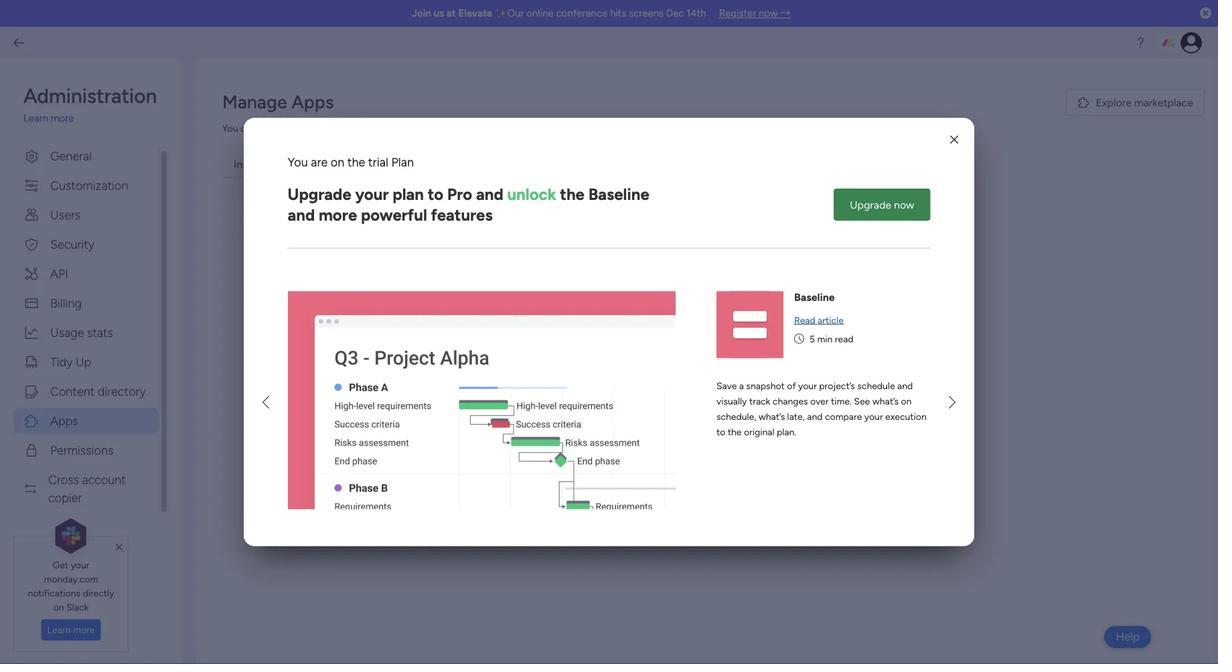 Task type: vqa. For each thing, say whether or not it's contained in the screenshot.
Tidy Up
yes



Task type: describe. For each thing, give the bounding box(es) containing it.
copier
[[48, 491, 82, 506]]

installed
[[702, 334, 760, 352]]

screens
[[629, 7, 664, 19]]

app
[[693, 424, 711, 437]]

pro
[[447, 185, 472, 204]]

no
[[643, 334, 662, 352]]

api
[[50, 267, 68, 281]]

to inside discover powerful apps and integrations to perfectly customize your workflow any way you want.
[[783, 365, 792, 378]]

apps button
[[13, 408, 159, 435]]

the inside the baseline and more powerful features
[[560, 185, 585, 204]]

permissions button
[[13, 438, 159, 464]]

slack
[[66, 602, 89, 613]]

perfectly
[[795, 365, 835, 378]]

and inside discover powerful apps and integrations to perfectly customize your workflow any way you want.
[[704, 365, 722, 378]]

dapulse x slim image
[[116, 542, 123, 554]]

dec
[[666, 7, 684, 19]]

general
[[50, 149, 92, 163]]

project's
[[819, 381, 855, 392]]

you
[[771, 381, 788, 394]]

learn more button
[[41, 620, 101, 642]]

snapshot
[[746, 381, 785, 392]]

join
[[412, 7, 431, 19]]

get your monday.com notifications directly on slack
[[28, 560, 114, 613]]

workflow
[[685, 381, 728, 394]]

installs
[[366, 158, 399, 170]]

→
[[780, 7, 790, 19]]

no apps installed yet image
[[657, 226, 770, 318]]

0 vertical spatial what's
[[872, 396, 899, 407]]

security button
[[13, 232, 159, 258]]

directly
[[83, 588, 114, 599]]

1 vertical spatial apps
[[665, 334, 698, 352]]

visually
[[716, 396, 747, 407]]

content directory button
[[13, 379, 159, 405]]

read
[[835, 334, 853, 345]]

no apps installed yet
[[643, 334, 784, 352]]

kendall parks image
[[1181, 32, 1202, 54]]

read
[[794, 315, 815, 326]]

baseline inside the baseline and more powerful features
[[588, 185, 649, 204]]

billing button
[[13, 291, 159, 317]]

explore app marketplace
[[654, 424, 773, 437]]

our
[[507, 7, 524, 19]]

on inside get your monday.com notifications directly on slack
[[53, 602, 64, 613]]

join us at elevate ✨ our online conference hits screens dec 14th
[[412, 7, 706, 19]]

register now → link
[[719, 7, 790, 19]]

and down the over
[[807, 411, 823, 423]]

your down installs
[[355, 185, 389, 204]]

enable
[[321, 123, 348, 134]]

14th
[[686, 7, 706, 19]]

elevate
[[458, 7, 492, 19]]

installed
[[234, 158, 274, 170]]

learn inside administration learn more
[[23, 112, 48, 125]]

save a snapshot of your project's schedule and visually track changes over time. see what's on schedule, what's late, and compare your execution to the original plan.
[[716, 381, 927, 438]]

tab list containing installed apps
[[222, 151, 1205, 178]]

apps for manage apps
[[291, 91, 334, 113]]

installed apps
[[234, 158, 301, 170]]

upgrade for upgrade now
[[850, 199, 891, 211]]

1 vertical spatial baseline
[[794, 291, 835, 304]]

plan
[[391, 155, 414, 170]]

✨
[[495, 7, 505, 19]]

late,
[[787, 411, 805, 423]]

users
[[50, 208, 80, 222]]

and right pro
[[476, 185, 503, 204]]

now for register
[[759, 7, 778, 19]]

tidy
[[50, 355, 73, 370]]

your inside discover powerful apps and integrations to perfectly customize your workflow any way you want.
[[662, 381, 682, 394]]

of
[[787, 381, 796, 392]]

your right in
[[433, 123, 451, 134]]

marketplace inside button
[[714, 424, 773, 437]]

execution
[[885, 411, 927, 423]]

the inside save a snapshot of your project's schedule and visually track changes over time. see what's on schedule, what's late, and compare your execution to the original plan.
[[728, 427, 742, 438]]

upgrade now
[[850, 199, 914, 211]]

in
[[423, 123, 430, 134]]

changes
[[773, 396, 808, 407]]

update,
[[286, 123, 318, 134]]

tidy up
[[50, 355, 91, 370]]

directory
[[98, 385, 146, 399]]

0 vertical spatial account
[[453, 123, 488, 134]]

plan
[[393, 185, 424, 204]]

help image
[[1134, 36, 1147, 50]]

online
[[527, 7, 554, 19]]

upgrade your plan to pro and unlock
[[288, 185, 556, 204]]

a
[[739, 381, 744, 392]]

time.
[[831, 396, 852, 407]]

up
[[76, 355, 91, 370]]

pending installs
[[324, 158, 399, 170]]

at
[[446, 7, 456, 19]]

tidy up button
[[13, 350, 159, 376]]

5
[[810, 334, 815, 345]]

explore marketplace button
[[1066, 89, 1205, 116]]

apps inside discover powerful apps and integrations to perfectly customize your workflow any way you want.
[[679, 365, 702, 378]]

account inside cross account copier
[[82, 473, 126, 487]]

security
[[50, 237, 94, 252]]

article
[[818, 315, 844, 326]]

5 min read
[[810, 334, 853, 345]]

on inside save a snapshot of your project's schedule and visually track changes over time. see what's on schedule, what's late, and compare your execution to the original plan.
[[901, 396, 912, 407]]

marketplace inside button
[[1134, 96, 1193, 109]]

register
[[719, 7, 756, 19]]



Task type: locate. For each thing, give the bounding box(es) containing it.
more down pending
[[319, 205, 357, 225]]

1 horizontal spatial marketplace
[[1134, 96, 1193, 109]]

account right in
[[453, 123, 488, 134]]

arrow right new image
[[949, 393, 956, 413]]

content directory
[[50, 385, 146, 399]]

upgrade for upgrade your plan to pro and unlock
[[288, 185, 351, 204]]

your right of
[[798, 381, 817, 392]]

what's
[[872, 396, 899, 407], [759, 411, 785, 423]]

general button
[[13, 143, 159, 169]]

powerful inside discover powerful apps and integrations to perfectly customize your workflow any way you want.
[[635, 365, 676, 378]]

what's down schedule
[[872, 396, 899, 407]]

0 vertical spatial more
[[51, 112, 74, 125]]

manage apps
[[222, 91, 334, 113]]

integrations
[[725, 365, 780, 378]]

0 horizontal spatial marketplace
[[714, 424, 773, 437]]

apps
[[400, 123, 420, 134], [665, 334, 698, 352], [679, 365, 702, 378]]

to left pro
[[428, 185, 443, 204]]

your down see
[[864, 411, 883, 423]]

you for you are on the trial plan
[[288, 155, 308, 170]]

powerful inside the baseline and more powerful features
[[361, 205, 427, 225]]

1 horizontal spatial what's
[[872, 396, 899, 407]]

to up of
[[783, 365, 792, 378]]

0 vertical spatial apps
[[291, 91, 334, 113]]

learn inside button
[[47, 625, 71, 636]]

installed apps link
[[223, 152, 312, 176]]

yet
[[764, 334, 784, 352]]

to inside save a snapshot of your project's schedule and visually track changes over time. see what's on schedule, what's late, and compare your execution to the original plan.
[[716, 427, 725, 438]]

2 vertical spatial apps
[[679, 365, 702, 378]]

2 vertical spatial the
[[728, 427, 742, 438]]

you can install, update, enable and disable apps in your account
[[222, 123, 488, 134]]

apps up "workflow"
[[679, 365, 702, 378]]

learn more
[[47, 625, 95, 636]]

you left can
[[222, 123, 238, 134]]

upgrade inside button
[[850, 199, 891, 211]]

now
[[759, 7, 778, 19], [894, 199, 914, 211]]

1 horizontal spatial powerful
[[635, 365, 676, 378]]

more
[[51, 112, 74, 125], [319, 205, 357, 225], [73, 625, 95, 636]]

upgrade
[[288, 185, 351, 204], [850, 199, 891, 211]]

your left "workflow"
[[662, 381, 682, 394]]

and right enable
[[351, 123, 366, 134]]

discover
[[592, 365, 632, 378]]

more down administration
[[51, 112, 74, 125]]

0 horizontal spatial to
[[428, 185, 443, 204]]

marketplace
[[1134, 96, 1193, 109], [714, 424, 773, 437]]

powerful down plan
[[361, 205, 427, 225]]

and right schedule
[[897, 381, 913, 392]]

schedule
[[857, 381, 895, 392]]

customization button
[[13, 173, 159, 199]]

0 vertical spatial apps
[[400, 123, 420, 134]]

marketplace down help icon on the top right of page
[[1134, 96, 1193, 109]]

apps inside tab list
[[277, 158, 301, 170]]

and inside the baseline and more powerful features
[[288, 205, 315, 225]]

you are on the trial plan
[[288, 155, 414, 170]]

0 vertical spatial to
[[428, 185, 443, 204]]

1 vertical spatial apps
[[277, 158, 301, 170]]

to
[[428, 185, 443, 204], [783, 365, 792, 378], [716, 427, 725, 438]]

0 vertical spatial you
[[222, 123, 238, 134]]

2 vertical spatial on
[[53, 602, 64, 613]]

more inside administration learn more
[[51, 112, 74, 125]]

1 horizontal spatial account
[[453, 123, 488, 134]]

administration learn more
[[23, 84, 157, 125]]

apps up update,
[[291, 91, 334, 113]]

original
[[744, 427, 774, 438]]

2 vertical spatial apps
[[50, 414, 78, 429]]

2 horizontal spatial to
[[783, 365, 792, 378]]

explore inside button
[[1096, 96, 1132, 109]]

cross account copier button
[[13, 467, 159, 512]]

explore
[[1096, 96, 1132, 109], [654, 424, 690, 437]]

usage
[[50, 326, 84, 340]]

customize
[[611, 381, 659, 394]]

1 vertical spatial the
[[560, 185, 585, 204]]

1 horizontal spatial on
[[331, 155, 344, 170]]

are
[[311, 155, 328, 170]]

apps left in
[[400, 123, 420, 134]]

1 vertical spatial now
[[894, 199, 914, 211]]

0 horizontal spatial what's
[[759, 411, 785, 423]]

notifications
[[28, 588, 80, 599]]

0 vertical spatial now
[[759, 7, 778, 19]]

apps
[[291, 91, 334, 113], [277, 158, 301, 170], [50, 414, 78, 429]]

0 vertical spatial learn
[[23, 112, 48, 125]]

apps inside button
[[50, 414, 78, 429]]

0 horizontal spatial explore
[[654, 424, 690, 437]]

discover powerful apps and integrations to perfectly customize your workflow any way you want.
[[592, 365, 835, 394]]

account
[[453, 123, 488, 134], [82, 473, 126, 487]]

want.
[[791, 381, 816, 394]]

your inside get your monday.com notifications directly on slack
[[71, 560, 89, 571]]

customization
[[50, 178, 128, 193]]

pending installs link
[[314, 152, 410, 176]]

learn down administration
[[23, 112, 48, 125]]

1 vertical spatial learn
[[47, 625, 71, 636]]

baseline
[[588, 185, 649, 204], [794, 291, 835, 304]]

1 horizontal spatial explore
[[1096, 96, 1132, 109]]

over
[[810, 396, 829, 407]]

0 horizontal spatial baseline
[[588, 185, 649, 204]]

billing
[[50, 296, 82, 311]]

cross account copier
[[48, 473, 126, 506]]

0 horizontal spatial now
[[759, 7, 778, 19]]

explore app marketplace button
[[644, 417, 783, 444]]

more down slack
[[73, 625, 95, 636]]

and down are
[[288, 205, 315, 225]]

the down schedule,
[[728, 427, 742, 438]]

apps down content
[[50, 414, 78, 429]]

powerful
[[361, 205, 427, 225], [635, 365, 676, 378]]

monday.com
[[44, 574, 98, 585]]

1 vertical spatial powerful
[[635, 365, 676, 378]]

more inside button
[[73, 625, 95, 636]]

0 vertical spatial baseline
[[588, 185, 649, 204]]

on right are
[[331, 155, 344, 170]]

marketplace down schedule,
[[714, 424, 773, 437]]

1 horizontal spatial to
[[716, 427, 725, 438]]

pending
[[324, 158, 363, 170]]

1 vertical spatial marketplace
[[714, 424, 773, 437]]

explore marketplace
[[1096, 96, 1193, 109]]

close image
[[950, 135, 958, 144]]

on down notifications
[[53, 602, 64, 613]]

now for upgrade
[[894, 199, 914, 211]]

install,
[[258, 123, 284, 134]]

apps left are
[[277, 158, 301, 170]]

0 vertical spatial the
[[347, 155, 365, 170]]

0 horizontal spatial you
[[222, 123, 238, 134]]

to right app
[[716, 427, 725, 438]]

explore for explore app marketplace
[[654, 424, 690, 437]]

2 vertical spatial to
[[716, 427, 725, 438]]

learn more link
[[23, 111, 169, 126]]

2 horizontal spatial the
[[728, 427, 742, 438]]

1 vertical spatial what's
[[759, 411, 785, 423]]

1 horizontal spatial upgrade
[[850, 199, 891, 211]]

tab list
[[222, 151, 1205, 178]]

see
[[854, 396, 870, 407]]

arrow left new image
[[262, 393, 269, 413]]

upgrade now button
[[834, 189, 930, 221]]

0 vertical spatial on
[[331, 155, 344, 170]]

disable
[[368, 123, 398, 134]]

0 horizontal spatial on
[[53, 602, 64, 613]]

1 vertical spatial on
[[901, 396, 912, 407]]

schedule,
[[716, 411, 756, 423]]

read article link
[[794, 315, 844, 326]]

what's down the track
[[759, 411, 785, 423]]

administration
[[23, 84, 157, 108]]

now inside button
[[894, 199, 914, 211]]

1 horizontal spatial baseline
[[794, 291, 835, 304]]

0 horizontal spatial account
[[82, 473, 126, 487]]

help
[[1116, 631, 1140, 645]]

0 horizontal spatial the
[[347, 155, 365, 170]]

any
[[730, 381, 747, 394]]

1 horizontal spatial you
[[288, 155, 308, 170]]

compare
[[825, 411, 862, 423]]

0 vertical spatial powerful
[[361, 205, 427, 225]]

apps for installed apps
[[277, 158, 301, 170]]

usage stats
[[50, 326, 113, 340]]

way
[[750, 381, 769, 394]]

the left 'trial' in the left top of the page
[[347, 155, 365, 170]]

1 horizontal spatial now
[[894, 199, 914, 211]]

0 vertical spatial explore
[[1096, 96, 1132, 109]]

0 horizontal spatial powerful
[[361, 205, 427, 225]]

apps right no
[[665, 334, 698, 352]]

account down permissions button
[[82, 473, 126, 487]]

2 horizontal spatial on
[[901, 396, 912, 407]]

trial
[[368, 155, 388, 170]]

us
[[434, 7, 444, 19]]

you for you can install, update, enable and disable apps in your account
[[222, 123, 238, 134]]

conference
[[556, 7, 608, 19]]

your up "monday.com"
[[71, 560, 89, 571]]

1 vertical spatial more
[[319, 205, 357, 225]]

usage stats button
[[13, 320, 159, 346]]

powerful up customize
[[635, 365, 676, 378]]

1 vertical spatial to
[[783, 365, 792, 378]]

the right unlock
[[560, 185, 585, 204]]

back to workspace image
[[12, 36, 25, 50]]

the baseline and more powerful features
[[288, 185, 649, 225]]

content
[[50, 385, 95, 399]]

learn
[[23, 112, 48, 125], [47, 625, 71, 636]]

v2 clock thin image
[[794, 332, 804, 347]]

permissions
[[50, 444, 113, 458]]

can
[[240, 123, 255, 134]]

stats
[[87, 326, 113, 340]]

1 horizontal spatial the
[[560, 185, 585, 204]]

on up execution
[[901, 396, 912, 407]]

1 vertical spatial account
[[82, 473, 126, 487]]

read article
[[794, 315, 844, 326]]

explore for explore marketplace
[[1096, 96, 1132, 109]]

and up "workflow"
[[704, 365, 722, 378]]

you
[[222, 123, 238, 134], [288, 155, 308, 170]]

cross
[[48, 473, 79, 487]]

0 vertical spatial marketplace
[[1134, 96, 1193, 109]]

api button
[[13, 261, 159, 287]]

more inside the baseline and more powerful features
[[319, 205, 357, 225]]

you left are
[[288, 155, 308, 170]]

learn down slack
[[47, 625, 71, 636]]

1 vertical spatial explore
[[654, 424, 690, 437]]

2 vertical spatial more
[[73, 625, 95, 636]]

save
[[716, 381, 737, 392]]

0 horizontal spatial upgrade
[[288, 185, 351, 204]]

1 vertical spatial you
[[288, 155, 308, 170]]

explore inside button
[[654, 424, 690, 437]]



